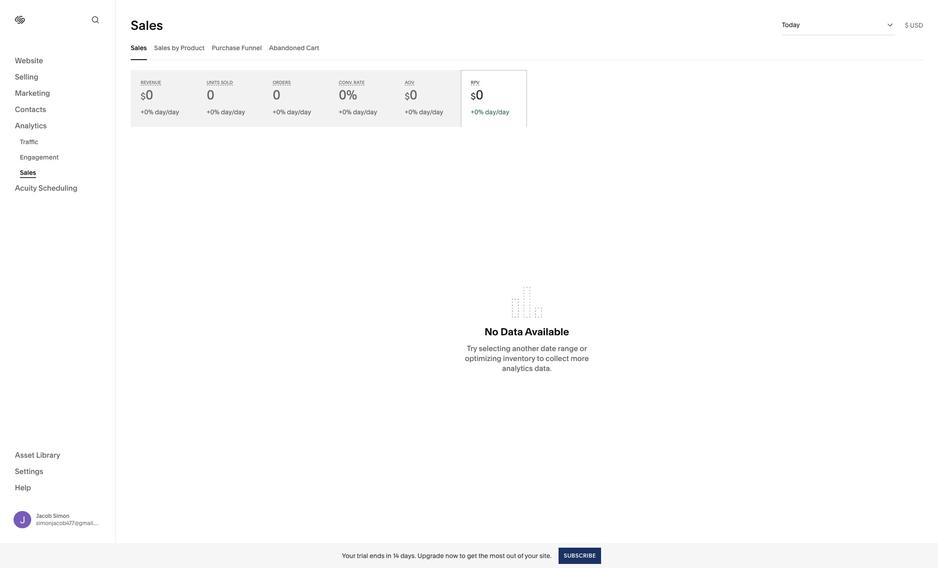 Task type: vqa. For each thing, say whether or not it's contained in the screenshot.
SALES link
yes



Task type: locate. For each thing, give the bounding box(es) containing it.
$ 0 down rpv
[[471, 87, 484, 103]]

$ for rpv
[[471, 91, 476, 102]]

revenue
[[141, 80, 161, 85]]

6 day/day from the left
[[485, 108, 509, 116]]

0% day/day down aov
[[409, 108, 443, 116]]

1 vertical spatial to
[[460, 552, 466, 560]]

to up data.
[[537, 354, 544, 363]]

$ 0 for rpv
[[471, 87, 484, 103]]

$ for aov
[[405, 91, 410, 102]]

abandoned
[[269, 44, 305, 52]]

to left get
[[460, 552, 466, 560]]

sales button
[[131, 35, 147, 60]]

0% day/day down conv. rate 0% at the left top of the page
[[342, 108, 377, 116]]

marketing link
[[15, 88, 100, 99]]

0% day/day for revenue
[[144, 108, 179, 116]]

analytics link
[[15, 121, 100, 132]]

3 day/day from the left
[[287, 108, 311, 116]]

0 vertical spatial to
[[537, 354, 544, 363]]

0 down revenue
[[146, 87, 153, 103]]

4 0% day/day from the left
[[475, 108, 509, 116]]

4 day/day from the left
[[353, 108, 377, 116]]

0% down 'conv.'
[[339, 87, 357, 103]]

1 horizontal spatial $ 0
[[405, 87, 418, 103]]

scheduling
[[38, 184, 77, 193]]

selling link
[[15, 72, 100, 83]]

selecting
[[479, 344, 511, 353]]

jacob simon simonjacob477@gmail.com
[[36, 513, 106, 527]]

$ 0 for aov
[[405, 87, 418, 103]]

1 $ 0 from the left
[[141, 87, 153, 103]]

4 0 from the left
[[410, 87, 418, 103]]

0 down aov
[[410, 87, 418, 103]]

0% day/day
[[144, 108, 179, 116], [342, 108, 377, 116], [409, 108, 443, 116], [475, 108, 509, 116]]

5 day/day from the left
[[419, 108, 443, 116]]

product
[[181, 44, 205, 52]]

to for now
[[460, 552, 466, 560]]

1 0% day/day from the left
[[144, 108, 179, 116]]

$ down revenue
[[141, 91, 146, 102]]

0% day/day for rpv
[[475, 108, 509, 116]]

jacob
[[36, 513, 52, 520]]

$ left usd at right
[[905, 21, 909, 29]]

1 day/day from the left
[[155, 108, 179, 116]]

asset library link
[[15, 450, 100, 461]]

website link
[[15, 56, 100, 67]]

day/day inside orders 0 0% day/day
[[287, 108, 311, 116]]

cart
[[306, 44, 319, 52]]

0 horizontal spatial $ 0
[[141, 87, 153, 103]]

0% down the orders
[[276, 108, 286, 116]]

available
[[525, 326, 569, 338]]

settings link
[[15, 467, 100, 478]]

3 0% day/day from the left
[[409, 108, 443, 116]]

subscribe button
[[559, 548, 601, 564]]

purchase
[[212, 44, 240, 52]]

3 $ 0 from the left
[[471, 87, 484, 103]]

3 0 from the left
[[273, 87, 281, 103]]

your
[[525, 552, 538, 560]]

5 0 from the left
[[476, 87, 484, 103]]

to
[[537, 354, 544, 363], [460, 552, 466, 560]]

tab list containing sales
[[131, 35, 923, 60]]

day/day for conv. rate
[[353, 108, 377, 116]]

traffic
[[20, 138, 38, 146]]

to inside try selecting another date range or optimizing inventory to collect more analytics data.
[[537, 354, 544, 363]]

by
[[172, 44, 179, 52]]

conv.
[[339, 80, 353, 85]]

0% day/day down revenue
[[144, 108, 179, 116]]

0%
[[339, 87, 357, 103], [144, 108, 153, 116], [210, 108, 220, 116], [276, 108, 286, 116], [342, 108, 352, 116], [409, 108, 418, 116], [475, 108, 484, 116]]

collect
[[546, 354, 569, 363]]

0 down units
[[207, 87, 215, 103]]

0% day/day down rpv
[[475, 108, 509, 116]]

0 horizontal spatial to
[[460, 552, 466, 560]]

0 down the orders
[[273, 87, 281, 103]]

0% down units
[[210, 108, 220, 116]]

or
[[580, 344, 587, 353]]

$
[[905, 21, 909, 29], [141, 91, 146, 102], [405, 91, 410, 102], [471, 91, 476, 102]]

2 0% day/day from the left
[[342, 108, 377, 116]]

2 $ 0 from the left
[[405, 87, 418, 103]]

trial
[[357, 552, 368, 560]]

$ 0 down aov
[[405, 87, 418, 103]]

to for inventory
[[537, 354, 544, 363]]

0% inside orders 0 0% day/day
[[276, 108, 286, 116]]

units
[[207, 80, 220, 85]]

units sold 0 0% day/day
[[207, 80, 245, 116]]

tab list
[[131, 35, 923, 60]]

day/day
[[155, 108, 179, 116], [221, 108, 245, 116], [287, 108, 311, 116], [353, 108, 377, 116], [419, 108, 443, 116], [485, 108, 509, 116]]

simon
[[53, 513, 69, 520]]

abandoned cart button
[[269, 35, 319, 60]]

$ 0
[[141, 87, 153, 103], [405, 87, 418, 103], [471, 87, 484, 103]]

asset library
[[15, 451, 60, 460]]

in
[[386, 552, 392, 560]]

conv. rate 0%
[[339, 80, 365, 103]]

0 for aov
[[410, 87, 418, 103]]

help link
[[15, 483, 31, 493]]

sales
[[131, 17, 163, 33], [131, 44, 147, 52], [154, 44, 170, 52], [20, 169, 36, 177]]

data.
[[535, 364, 552, 373]]

$ down rpv
[[471, 91, 476, 102]]

$ usd
[[905, 21, 923, 29]]

abandoned cart
[[269, 44, 319, 52]]

2 0 from the left
[[207, 87, 215, 103]]

help
[[15, 483, 31, 492]]

0
[[146, 87, 153, 103], [207, 87, 215, 103], [273, 87, 281, 103], [410, 87, 418, 103], [476, 87, 484, 103]]

1 0 from the left
[[146, 87, 153, 103]]

usd
[[910, 21, 923, 29]]

date
[[541, 344, 556, 353]]

2 day/day from the left
[[221, 108, 245, 116]]

days.
[[401, 552, 416, 560]]

your
[[342, 552, 356, 560]]

$ 0 down revenue
[[141, 87, 153, 103]]

0 down rpv
[[476, 87, 484, 103]]

no data available
[[485, 326, 569, 338]]

$ down aov
[[405, 91, 410, 102]]

get
[[467, 552, 477, 560]]

2 horizontal spatial $ 0
[[471, 87, 484, 103]]

0 inside orders 0 0% day/day
[[273, 87, 281, 103]]

try selecting another date range or optimizing inventory to collect more analytics data.
[[465, 344, 589, 373]]

orders 0 0% day/day
[[273, 80, 311, 116]]

0% inside units sold 0 0% day/day
[[210, 108, 220, 116]]

library
[[36, 451, 60, 460]]

1 horizontal spatial to
[[537, 354, 544, 363]]



Task type: describe. For each thing, give the bounding box(es) containing it.
0 inside units sold 0 0% day/day
[[207, 87, 215, 103]]

contacts link
[[15, 105, 100, 115]]

out
[[506, 552, 516, 560]]

0% down revenue
[[144, 108, 153, 116]]

traffic link
[[20, 134, 105, 150]]

acuity scheduling link
[[15, 183, 100, 194]]

site.
[[540, 552, 552, 560]]

day/day for rpv
[[485, 108, 509, 116]]

analytics
[[502, 364, 533, 373]]

0% day/day for conv. rate
[[342, 108, 377, 116]]

analytics
[[15, 121, 47, 130]]

rate
[[354, 80, 365, 85]]

engagement
[[20, 153, 59, 162]]

day/day inside units sold 0 0% day/day
[[221, 108, 245, 116]]

marketing
[[15, 89, 50, 98]]

the
[[479, 552, 488, 560]]

day/day for revenue
[[155, 108, 179, 116]]

$ 0 for revenue
[[141, 87, 153, 103]]

0% down rpv
[[475, 108, 484, 116]]

day/day for aov
[[419, 108, 443, 116]]

aov
[[405, 80, 414, 85]]

website
[[15, 56, 43, 65]]

today button
[[782, 15, 895, 35]]

of
[[518, 552, 524, 560]]

0% down aov
[[409, 108, 418, 116]]

now
[[446, 552, 458, 560]]

$ for revenue
[[141, 91, 146, 102]]

acuity scheduling
[[15, 184, 77, 193]]

sold
[[221, 80, 233, 85]]

another
[[512, 344, 539, 353]]

funnel
[[242, 44, 262, 52]]

sales link
[[20, 165, 105, 181]]

more
[[571, 354, 589, 363]]

no
[[485, 326, 499, 338]]

ends
[[370, 552, 385, 560]]

optimizing
[[465, 354, 502, 363]]

rpv
[[471, 80, 480, 85]]

purchase funnel button
[[212, 35, 262, 60]]

sales inside button
[[154, 44, 170, 52]]

0% day/day for aov
[[409, 108, 443, 116]]

selling
[[15, 72, 38, 81]]

acuity
[[15, 184, 37, 193]]

your trial ends in 14 days. upgrade now to get the most out of your site.
[[342, 552, 552, 560]]

asset
[[15, 451, 34, 460]]

0% inside conv. rate 0%
[[339, 87, 357, 103]]

0% down conv. rate 0% at the left top of the page
[[342, 108, 352, 116]]

today
[[782, 21, 800, 29]]

settings
[[15, 467, 43, 476]]

subscribe
[[564, 553, 596, 559]]

contacts
[[15, 105, 46, 114]]

0 for rpv
[[476, 87, 484, 103]]

data
[[501, 326, 523, 338]]

simonjacob477@gmail.com
[[36, 520, 106, 527]]

upgrade
[[418, 552, 444, 560]]

most
[[490, 552, 505, 560]]

purchase funnel
[[212, 44, 262, 52]]

range
[[558, 344, 578, 353]]

sales by product
[[154, 44, 205, 52]]

engagement link
[[20, 150, 105, 165]]

sales by product button
[[154, 35, 205, 60]]

try
[[467, 344, 477, 353]]

inventory
[[503, 354, 535, 363]]

0 for revenue
[[146, 87, 153, 103]]

14
[[393, 552, 399, 560]]

orders
[[273, 80, 291, 85]]



